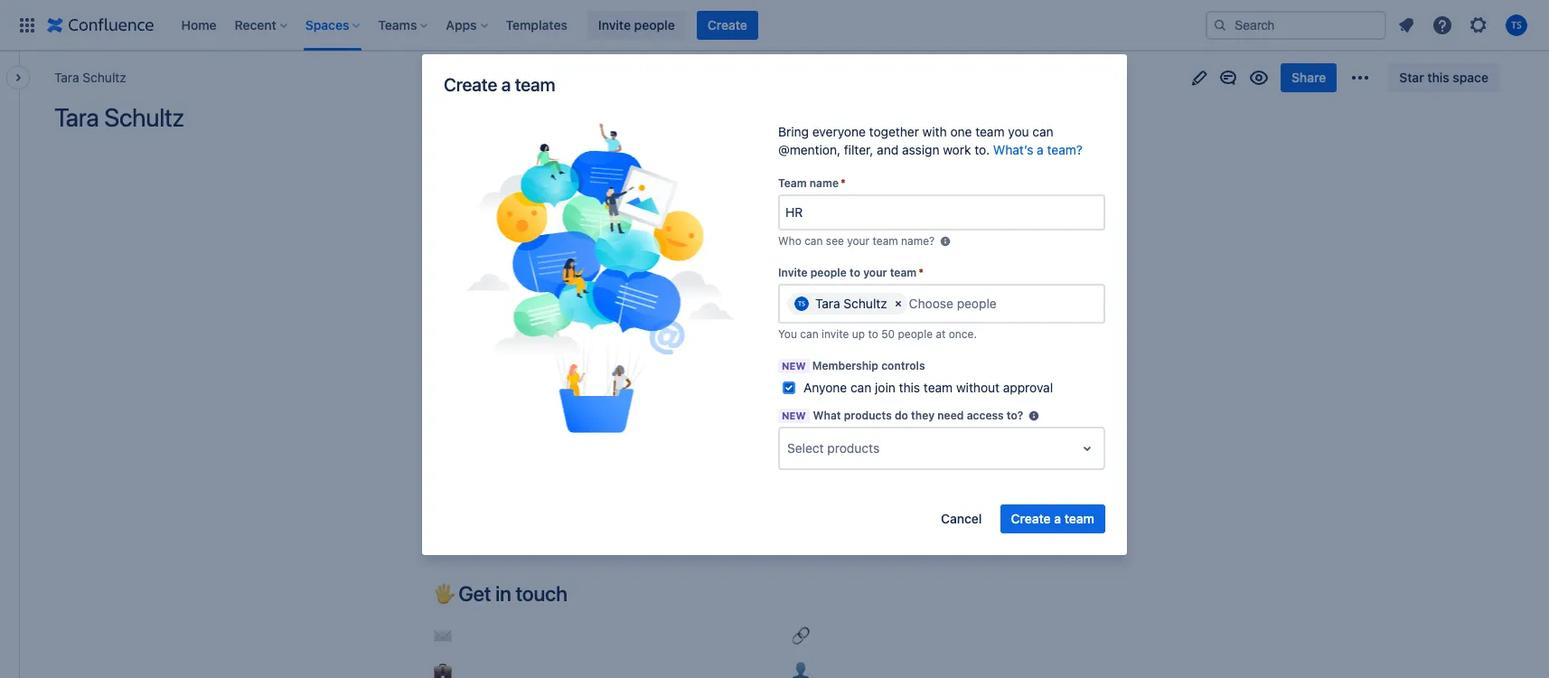 Task type: describe. For each thing, give the bounding box(es) containing it.
at
[[936, 327, 946, 341]]

know
[[701, 155, 735, 171]]

location
[[674, 179, 726, 196]]

this inside new membership controls anyone can join this team without approval
[[899, 380, 920, 395]]

1 by from the top
[[593, 361, 606, 375]]

invite people button
[[588, 10, 686, 39]]

can right you
[[800, 327, 819, 341]]

select products
[[787, 440, 880, 456]]

team inside create a blog post to share news and announcements with your team and company.
[[874, 434, 906, 450]]

1 vertical spatial schultz
[[104, 102, 184, 132]]

do
[[895, 409, 908, 422]]

1 horizontal spatial *
[[919, 266, 924, 279]]

pronouns,
[[509, 179, 575, 196]]

invite
[[822, 327, 849, 341]]

on
[[734, 263, 757, 287]]

2 vertical spatial people
[[898, 327, 933, 341]]

2 vertical spatial tara
[[815, 296, 840, 311]]

team inside button
[[1065, 511, 1095, 526]]

✉️
[[433, 627, 455, 644]]

create a team image
[[465, 123, 736, 433]]

1 contributed from the top
[[531, 361, 590, 375]]

@mention,
[[778, 142, 841, 157]]

say hello to your colleagues who want to know your name, pronouns, role, team and location (or if you're remote).
[[433, 155, 763, 220]]

controls
[[882, 359, 925, 372]]

what's
[[993, 142, 1034, 157]]

templates
[[506, 17, 568, 32]]

what's a team? link
[[993, 142, 1083, 157]]

colleagues
[[545, 155, 614, 171]]

news
[[867, 384, 901, 400]]

spaces button
[[300, 10, 367, 39]]

you're
[[433, 204, 474, 220]]

bring everyone together with one team you can @mention, filter, and assign work to.
[[778, 124, 1054, 157]]

banner containing home
[[0, 0, 1549, 51]]

blog stream
[[810, 320, 918, 344]]

confluence
[[570, 342, 645, 358]]

a inside create a blog post to share news and announcements with your team and company.
[[857, 359, 865, 375]]

share
[[827, 384, 863, 400]]

to right want
[[684, 155, 697, 171]]

search image
[[1213, 18, 1228, 32]]

recently updated
[[433, 305, 595, 330]]

edit this page image
[[1189, 67, 1210, 89]]

invite for invite people to your team *
[[778, 266, 808, 279]]

settings icon image
[[1468, 14, 1490, 36]]

say
[[433, 155, 457, 171]]

want
[[649, 155, 680, 171]]

in for get
[[496, 581, 511, 605]]

this inside the star this space 'button'
[[1428, 70, 1450, 85]]

team up clear image
[[890, 266, 917, 279]]

select
[[787, 440, 824, 456]]

1 contributed by from the top
[[531, 361, 609, 375]]

without
[[956, 380, 1000, 395]]

who
[[778, 234, 802, 248]]

🔗
[[791, 627, 813, 644]]

create inside create a blog post to share news and announcements with your team and company.
[[810, 359, 854, 375]]

to down who can see your team name?
[[850, 266, 861, 279]]

create inside button
[[1011, 511, 1051, 526]]

2 contributed by from the top
[[531, 403, 609, 417]]

hello
[[461, 155, 492, 171]]

📄 recent pages that i've worked on
[[433, 263, 757, 287]]

tara schultz image
[[795, 296, 809, 311]]

team inside bring everyone together with one team you can @mention, filter, and assign work to.
[[976, 124, 1005, 139]]

clear image
[[891, 296, 906, 311]]

anyone
[[804, 380, 847, 395]]

1 vertical spatial tara
[[54, 102, 99, 132]]

with inside bring everyone together with one team you can @mention, filter, and assign work to.
[[923, 124, 947, 139]]

i've
[[627, 263, 659, 287]]

post
[[901, 359, 930, 375]]

role,
[[578, 179, 607, 196]]

get
[[459, 581, 491, 605]]

invite people
[[598, 17, 675, 32]]

join
[[875, 380, 896, 395]]

e.g. HR Team, Redesign Project, Team Mango field
[[780, 196, 1104, 229]]

getting started in confluence link
[[452, 342, 645, 358]]

can left see
[[805, 234, 823, 248]]

your for say
[[512, 155, 541, 171]]

name?
[[901, 234, 935, 248]]

blog
[[869, 359, 897, 375]]

updated
[[517, 305, 595, 330]]

star this space button
[[1389, 63, 1500, 92]]

create a team inside button
[[1011, 511, 1095, 526]]

announcements
[[810, 409, 914, 425]]

getting started in confluence
[[452, 342, 645, 358]]

can inside bring everyone together with one team you can @mention, filter, and assign work to.
[[1033, 124, 1054, 139]]

0 vertical spatial tara schultz
[[54, 70, 126, 85]]

your down say
[[433, 179, 462, 196]]

people for invite people to your team *
[[811, 266, 847, 279]]

pages
[[527, 263, 582, 287]]

tara schultz link
[[54, 69, 126, 87]]

a inside button
[[1054, 511, 1061, 526]]

2 contributed from the top
[[531, 403, 590, 417]]

cancel button
[[930, 504, 993, 533]]

assign
[[902, 142, 940, 157]]

your for who
[[847, 234, 870, 248]]

need
[[938, 409, 964, 422]]

people for invite people
[[634, 17, 675, 32]]

name
[[810, 176, 839, 190]]

2 by from the top
[[593, 403, 606, 417]]

filter,
[[844, 142, 874, 157]]

team?
[[1047, 142, 1083, 157]]

company.
[[810, 458, 873, 475]]

your team name is visible to anyone in your organisation. it may be visible on work shared outside your organisation. image
[[939, 234, 953, 249]]

that
[[587, 263, 623, 287]]

started
[[505, 342, 551, 358]]

team name *
[[778, 176, 846, 190]]

team inside new membership controls anyone can join this team without approval
[[924, 380, 953, 395]]

together
[[869, 124, 919, 139]]

Choose people text field
[[909, 295, 1020, 313]]

and inside bring everyone together with one team you can @mention, filter, and assign work to.
[[877, 142, 899, 157]]

one
[[951, 124, 972, 139]]

recently
[[433, 305, 512, 330]]



Task type: vqa. For each thing, say whether or not it's contained in the screenshot.
remote).
yes



Task type: locate. For each thing, give the bounding box(es) containing it.
1 vertical spatial people
[[811, 266, 847, 279]]

star this space
[[1400, 70, 1489, 85]]

1 vertical spatial tara schultz
[[54, 102, 184, 132]]

your for invite
[[863, 266, 887, 279]]

cancel
[[941, 511, 982, 526]]

0 horizontal spatial *
[[841, 176, 846, 190]]

recent
[[459, 263, 522, 287]]

products up 'company.'
[[828, 440, 880, 456]]

invite for invite people
[[598, 17, 631, 32]]

what products do they need access to?
[[813, 409, 1024, 422]]

new membership controls anyone can join this team without approval
[[782, 359, 1053, 395]]

team down open image
[[1065, 511, 1095, 526]]

space
[[1453, 70, 1489, 85]]

create a team down templates link
[[444, 74, 555, 95]]

Search field
[[1206, 10, 1387, 39]]

your up 'pronouns,'
[[512, 155, 541, 171]]

to right up
[[868, 327, 879, 341]]

1 horizontal spatial invite
[[778, 266, 808, 279]]

contributed down getting started in confluence link
[[531, 361, 590, 375]]

1 horizontal spatial this
[[1428, 70, 1450, 85]]

can inside new membership controls anyone can join this team without approval
[[851, 380, 872, 395]]

new for new membership controls anyone can join this team without approval
[[782, 360, 806, 372]]

1 horizontal spatial create a team
[[1011, 511, 1095, 526]]

new down you
[[782, 360, 806, 372]]

1 vertical spatial products
[[828, 440, 880, 456]]

0 horizontal spatial create a team
[[444, 74, 555, 95]]

📄
[[433, 263, 454, 287]]

you
[[1008, 124, 1029, 139]]

confluence image
[[47, 14, 154, 36], [47, 14, 154, 36]]

* right name
[[841, 176, 846, 190]]

🖐
[[433, 581, 454, 605]]

products for what
[[844, 409, 892, 422]]

who
[[618, 155, 645, 171]]

and down they on the bottom
[[910, 434, 934, 450]]

0 vertical spatial with
[[923, 124, 947, 139]]

worked
[[663, 263, 730, 287]]

if
[[752, 179, 760, 196]]

people left "at"
[[898, 327, 933, 341]]

0 vertical spatial new
[[782, 360, 806, 372]]

getting
[[452, 342, 501, 358]]

star
[[1400, 70, 1424, 85]]

to?
[[1007, 409, 1024, 422]]

1 horizontal spatial in
[[555, 342, 567, 358]]

in right get
[[496, 581, 511, 605]]

*
[[841, 176, 846, 190], [919, 266, 924, 279]]

see
[[826, 234, 844, 248]]

bring
[[778, 124, 809, 139]]

remote).
[[477, 204, 533, 220]]

create inside the 'global' element
[[708, 17, 748, 32]]

0 vertical spatial by
[[593, 361, 606, 375]]

products down news at the bottom
[[844, 409, 892, 422]]

0 vertical spatial in
[[555, 342, 567, 358]]

people left create link
[[634, 17, 675, 32]]

create link
[[697, 10, 758, 39]]

and down 'together'
[[877, 142, 899, 157]]

blog
[[810, 320, 851, 344]]

team down post
[[924, 380, 953, 395]]

global element
[[11, 0, 1202, 50]]

0 horizontal spatial invite
[[598, 17, 631, 32]]

name,
[[466, 179, 506, 196]]

membership
[[813, 359, 879, 372]]

once.
[[949, 327, 977, 341]]

with inside create a blog post to share news and announcements with your team and company.
[[810, 434, 838, 450]]

1 vertical spatial new
[[782, 409, 806, 421]]

and inside say hello to your colleagues who want to know your name, pronouns, role, team and location (or if you're remote).
[[647, 179, 671, 196]]

to inside create a blog post to share news and announcements with your team and company.
[[810, 384, 823, 400]]

team down do
[[874, 434, 906, 450]]

they
[[911, 409, 935, 422]]

1 vertical spatial this
[[899, 380, 920, 395]]

2 horizontal spatial people
[[898, 327, 933, 341]]

new for new
[[782, 409, 806, 421]]

your down the announcements
[[841, 434, 870, 450]]

new left what
[[782, 409, 806, 421]]

spaces
[[305, 17, 349, 32]]

🖐 get in touch
[[433, 581, 568, 605]]

people inside invite people button
[[634, 17, 675, 32]]

0 horizontal spatial with
[[810, 434, 838, 450]]

open image
[[1077, 438, 1098, 459]]

this right star
[[1428, 70, 1450, 85]]

1 horizontal spatial people
[[811, 266, 847, 279]]

home link
[[176, 10, 222, 39]]

2 vertical spatial schultz
[[844, 296, 887, 311]]

1 vertical spatial contributed
[[531, 403, 590, 417]]

what's a team?
[[993, 142, 1083, 157]]

create a blog post to share news and announcements with your team and company.
[[810, 359, 934, 475]]

what
[[813, 409, 841, 422]]

with up assign
[[923, 124, 947, 139]]

touch
[[516, 581, 568, 605]]

can up what's a team? link
[[1033, 124, 1054, 139]]

team
[[778, 176, 807, 190]]

1 vertical spatial invite
[[778, 266, 808, 279]]

0 vertical spatial this
[[1428, 70, 1450, 85]]

1 vertical spatial *
[[919, 266, 924, 279]]

0 vertical spatial people
[[634, 17, 675, 32]]

invite inside button
[[598, 17, 631, 32]]

create a team button
[[1000, 504, 1106, 533]]

team down templates link
[[515, 74, 555, 95]]

team inside say hello to your colleagues who want to know your name, pronouns, role, team and location (or if you're remote).
[[610, 179, 643, 196]]

your right see
[[847, 234, 870, 248]]

access
[[967, 409, 1004, 422]]

work
[[943, 142, 971, 157]]

with down what
[[810, 434, 838, 450]]

with
[[923, 124, 947, 139], [810, 434, 838, 450]]

0 vertical spatial *
[[841, 176, 846, 190]]

to.
[[975, 142, 990, 157]]

in for started
[[555, 342, 567, 358]]

products
[[844, 409, 892, 422], [828, 440, 880, 456]]

your inside create a blog post to share news and announcements with your team and company.
[[841, 434, 870, 450]]

0 vertical spatial create a team
[[444, 74, 555, 95]]

banner
[[0, 0, 1549, 51]]

1 vertical spatial in
[[496, 581, 511, 605]]

tara
[[54, 70, 79, 85], [54, 102, 99, 132], [815, 296, 840, 311]]

people
[[634, 17, 675, 32], [811, 266, 847, 279], [898, 327, 933, 341]]

your down who can see your team name?
[[863, 266, 887, 279]]

everyone
[[812, 124, 866, 139]]

2 new from the top
[[782, 409, 806, 421]]

0 vertical spatial products
[[844, 409, 892, 422]]

contributed down getting started in confluence
[[531, 403, 590, 417]]

invite
[[598, 17, 631, 32], [778, 266, 808, 279]]

in down updated
[[555, 342, 567, 358]]

and up what products do they need access to?
[[904, 384, 929, 400]]

contributed by
[[531, 361, 609, 375], [531, 403, 609, 417]]

can left join
[[851, 380, 872, 395]]

invite down who
[[778, 266, 808, 279]]

new
[[782, 360, 806, 372], [782, 409, 806, 421]]

home
[[181, 17, 217, 32]]

team down who
[[610, 179, 643, 196]]

1 vertical spatial with
[[810, 434, 838, 450]]

0 horizontal spatial people
[[634, 17, 675, 32]]

team left name?
[[873, 234, 898, 248]]

1 vertical spatial by
[[593, 403, 606, 417]]

contributed
[[531, 361, 590, 375], [531, 403, 590, 417]]

this
[[1428, 70, 1450, 85], [899, 380, 920, 395]]

create a team element
[[445, 123, 756, 438]]

you
[[778, 327, 797, 341]]

0 vertical spatial contributed
[[531, 361, 590, 375]]

0 horizontal spatial in
[[496, 581, 511, 605]]

stream
[[856, 320, 918, 344]]

* down name?
[[919, 266, 924, 279]]

create a team down open image
[[1011, 511, 1095, 526]]

your
[[512, 155, 541, 171], [433, 179, 462, 196], [847, 234, 870, 248], [863, 266, 887, 279], [841, 434, 870, 450]]

people down see
[[811, 266, 847, 279]]

tara schultz
[[54, 70, 126, 85], [54, 102, 184, 132], [815, 296, 887, 311]]

0 vertical spatial schultz
[[83, 70, 126, 85]]

products for select
[[828, 440, 880, 456]]

to right hello
[[495, 155, 508, 171]]

0 horizontal spatial this
[[899, 380, 920, 395]]

a
[[501, 74, 511, 95], [1037, 142, 1044, 157], [857, 359, 865, 375], [1054, 511, 1061, 526]]

up
[[852, 327, 865, 341]]

0 vertical spatial contributed by
[[531, 361, 609, 375]]

this down post
[[899, 380, 920, 395]]

new inside new membership controls anyone can join this team without approval
[[782, 360, 806, 372]]

0 vertical spatial invite
[[598, 17, 631, 32]]

to up what
[[810, 384, 823, 400]]

and down want
[[647, 179, 671, 196]]

in
[[555, 342, 567, 358], [496, 581, 511, 605]]

by
[[593, 361, 606, 375], [593, 403, 606, 417]]

create
[[708, 17, 748, 32], [444, 74, 497, 95], [810, 359, 854, 375], [1011, 511, 1051, 526]]

0 vertical spatial tara
[[54, 70, 79, 85]]

invite right templates
[[598, 17, 631, 32]]

1 vertical spatial contributed by
[[531, 403, 609, 417]]

1 new from the top
[[782, 360, 806, 372]]

invite people to your team *
[[778, 266, 924, 279]]

50
[[882, 327, 895, 341]]

1 vertical spatial create a team
[[1011, 511, 1095, 526]]

1 horizontal spatial with
[[923, 124, 947, 139]]

(or
[[729, 179, 748, 196]]

team up the to.
[[976, 124, 1005, 139]]

you can invite up to 50 people       at once.
[[778, 327, 977, 341]]

2 vertical spatial tara schultz
[[815, 296, 887, 311]]

to
[[495, 155, 508, 171], [684, 155, 697, 171], [850, 266, 861, 279], [868, 327, 879, 341], [810, 384, 823, 400]]



